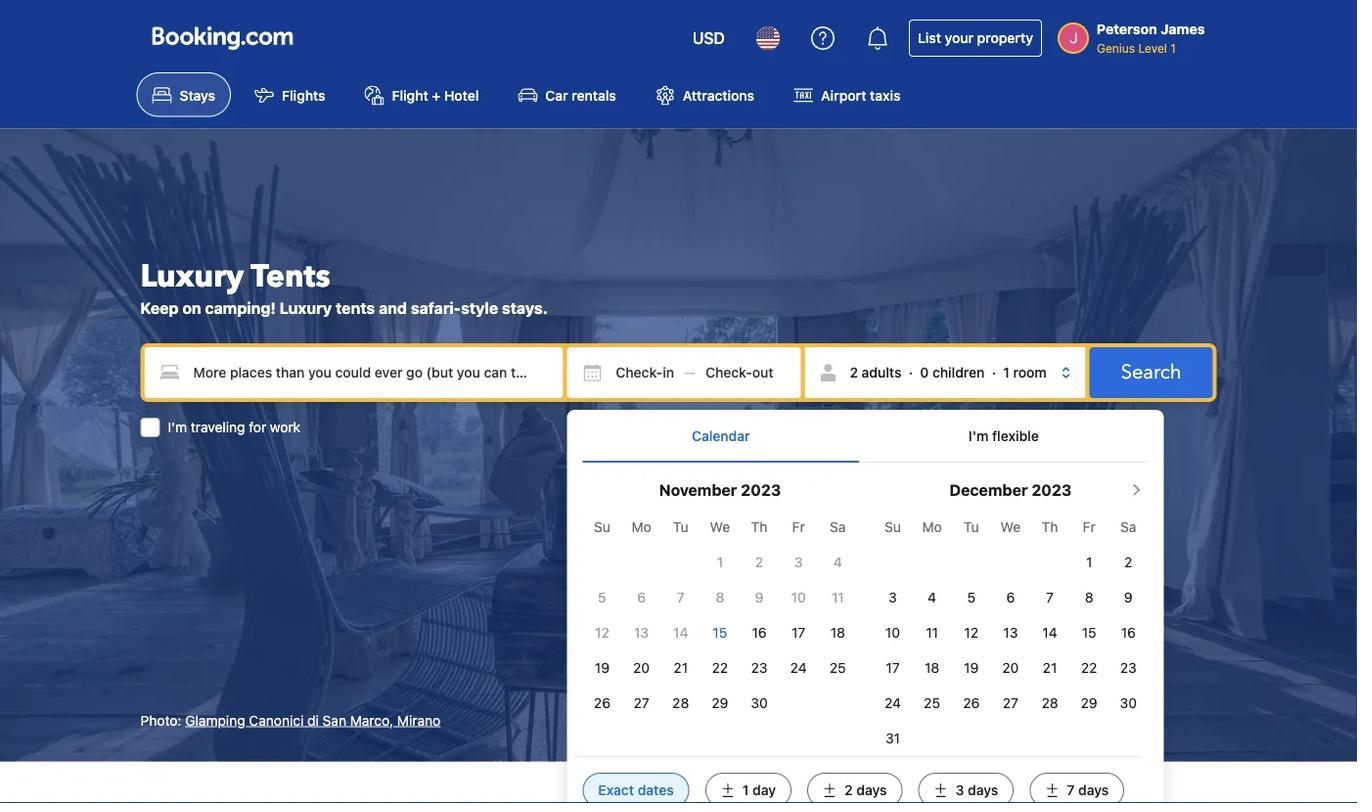Task type: vqa. For each thing, say whether or not it's contained in the screenshot.


Task type: locate. For each thing, give the bounding box(es) containing it.
fr up 1 december 2023 option
[[1083, 519, 1096, 535]]

7 for 7 november 2023 option
[[677, 590, 685, 606]]

1 vertical spatial +
[[741, 350, 750, 366]]

13 November 2023 checkbox
[[634, 625, 649, 641]]

1 horizontal spatial tu
[[964, 519, 979, 535]]

7 for 7 option
[[1046, 590, 1054, 606]]

th
[[751, 519, 768, 535], [1042, 519, 1058, 535]]

0 vertical spatial 17
[[792, 625, 806, 641]]

14 November 2023 checkbox
[[673, 625, 688, 641]]

luxury down tents on the top
[[279, 299, 332, 317]]

1 horizontal spatial su
[[885, 519, 901, 535]]

11 down 4 december 2023 option
[[926, 625, 938, 641]]

12 down 5 option
[[595, 625, 609, 641]]

keep
[[140, 299, 179, 317]]

1 vertical spatial 24
[[885, 695, 901, 712]]

29 down the 22 november 2023 option
[[712, 695, 728, 712]]

th down december 2023 at the right
[[1042, 519, 1058, 535]]

18 down 11 checkbox
[[831, 625, 845, 641]]

peterson james genius level 1
[[1097, 21, 1205, 55]]

· right children
[[992, 364, 996, 380]]

days down 26 december 2023 "option"
[[968, 782, 998, 799]]

4 up 11 december 2023 option
[[928, 590, 937, 606]]

18
[[831, 625, 845, 641], [925, 660, 940, 676]]

9
[[755, 590, 764, 606], [1124, 590, 1133, 606]]

9 November 2023 checkbox
[[755, 590, 764, 606]]

2 14 from the left
[[1043, 625, 1058, 641]]

1 horizontal spatial 24
[[885, 695, 901, 712]]

peterson
[[1097, 21, 1158, 37]]

fr for december 2023
[[1083, 519, 1096, 535]]

16 down 9 'checkbox'
[[752, 625, 767, 641]]

svg image
[[706, 363, 725, 382]]

1 december 2023 element from the left
[[583, 510, 858, 721]]

27 for 27 option
[[634, 695, 649, 712]]

23 up the 30 'checkbox'
[[751, 660, 768, 676]]

0 vertical spatial 10
[[791, 590, 806, 606]]

0 horizontal spatial luxury
[[140, 255, 244, 298]]

25 down 18 option
[[924, 695, 940, 712]]

traveling
[[191, 419, 245, 435]]

i'm left traveling
[[168, 419, 187, 435]]

0 horizontal spatial 20
[[633, 660, 650, 676]]

0 horizontal spatial 18
[[831, 625, 845, 641]]

su up 3 december 2023 option
[[885, 519, 901, 535]]

1 vertical spatial 11
[[926, 625, 938, 641]]

1 vertical spatial 10
[[886, 625, 900, 641]]

0 horizontal spatial 13
[[634, 625, 649, 641]]

0 horizontal spatial 9
[[755, 590, 764, 606]]

we for december
[[1001, 519, 1021, 535]]

december 2023 element for december
[[873, 510, 1148, 757]]

1 horizontal spatial check-
[[706, 364, 752, 380]]

20 December 2023 checkbox
[[1002, 660, 1019, 676]]

1 horizontal spatial 30
[[1120, 695, 1137, 712]]

check- right in on the left top of the page
[[706, 364, 752, 380]]

1 horizontal spatial 16
[[1121, 625, 1136, 641]]

2 fr from the left
[[1083, 519, 1096, 535]]

1 2023 from the left
[[741, 481, 781, 500]]

1 22 from the left
[[712, 660, 728, 676]]

11 for 11 checkbox
[[832, 590, 844, 606]]

6 up 13 december 2023 option
[[1007, 590, 1015, 606]]

1 horizontal spatial 28
[[1042, 695, 1058, 712]]

17 up "24" option
[[886, 660, 900, 676]]

2 22 from the left
[[1081, 660, 1097, 676]]

0 vertical spatial 4
[[834, 554, 842, 571]]

23 for 23 november 2023 option
[[751, 660, 768, 676]]

1 horizontal spatial 9
[[1124, 590, 1133, 606]]

21 up 28 december 2023 checkbox
[[1043, 660, 1057, 676]]

18 down 11 december 2023 option
[[925, 660, 940, 676]]

21 November 2023 checkbox
[[674, 660, 688, 676]]

10 December 2023 checkbox
[[886, 625, 900, 641]]

2 16 from the left
[[1121, 625, 1136, 641]]

1 8 from the left
[[716, 590, 724, 606]]

0 horizontal spatial 19
[[595, 660, 610, 676]]

0 horizontal spatial sa
[[830, 519, 846, 535]]

0 horizontal spatial 7
[[677, 590, 685, 606]]

10 for 10 "checkbox"
[[791, 590, 806, 606]]

1 horizontal spatial +
[[741, 350, 750, 366]]

26 down 19 december 2023 checkbox
[[963, 695, 980, 712]]

list your property
[[918, 30, 1033, 46]]

3 for 3 checkbox
[[794, 554, 803, 571]]

0 horizontal spatial 25
[[830, 660, 846, 676]]

5 December 2023 checkbox
[[967, 590, 976, 606]]

0 horizontal spatial 24
[[790, 660, 807, 676]]

5 up 12 option at left bottom
[[598, 590, 606, 606]]

mo up 4 december 2023 option
[[922, 519, 942, 535]]

17 down 10 "checkbox"
[[792, 625, 806, 641]]

1 horizontal spatial fr
[[1083, 519, 1096, 535]]

7 up 14 november 2023 checkbox
[[677, 590, 685, 606]]

2 27 from the left
[[1003, 695, 1019, 712]]

1 horizontal spatial 23
[[1120, 660, 1137, 676]]

2 right the day
[[845, 782, 853, 799]]

fr up 3 checkbox
[[792, 519, 805, 535]]

check- for out
[[706, 364, 752, 380]]

30 down 23 december 2023 checkbox
[[1120, 695, 1137, 712]]

1 5 from the left
[[598, 590, 606, 606]]

1 tu from the left
[[673, 519, 689, 535]]

2 sa from the left
[[1121, 519, 1137, 535]]

luxury up on
[[140, 255, 244, 298]]

29
[[712, 695, 728, 712], [1081, 695, 1098, 712]]

2 21 from the left
[[1043, 660, 1057, 676]]

1 27 from the left
[[634, 695, 649, 712]]

1 horizontal spatial mo
[[922, 519, 942, 535]]

dates
[[638, 782, 674, 799]]

tab list
[[583, 410, 1148, 463]]

1 13 from the left
[[634, 625, 649, 641]]

we for november
[[710, 519, 730, 535]]

1 horizontal spatial 4
[[928, 590, 937, 606]]

your
[[945, 30, 974, 46]]

1 su from the left
[[594, 519, 611, 535]]

0 horizontal spatial 4
[[834, 554, 842, 571]]

27 down 20 option
[[1003, 695, 1019, 712]]

0 horizontal spatial fr
[[792, 519, 805, 535]]

8
[[716, 590, 724, 606], [1085, 590, 1094, 606]]

28
[[672, 695, 689, 712], [1042, 695, 1058, 712]]

i'm for i'm flexible
[[969, 428, 989, 444]]

1 horizontal spatial 18
[[925, 660, 940, 676]]

16
[[752, 625, 767, 641], [1121, 625, 1136, 641]]

mirano
[[397, 712, 441, 728]]

8 down 1 november 2023 option
[[716, 590, 724, 606]]

13 up 20 option
[[1003, 625, 1018, 641]]

25 November 2023 checkbox
[[830, 660, 846, 676]]

3 for 3 december 2023 option
[[889, 590, 897, 606]]

21 December 2023 checkbox
[[1043, 660, 1057, 676]]

1 26 from the left
[[594, 695, 611, 712]]

1 horizontal spatial 3
[[889, 590, 897, 606]]

1 horizontal spatial 21
[[1043, 660, 1057, 676]]

13 for 13 december 2023 option
[[1003, 625, 1018, 641]]

1 check- from the left
[[616, 364, 663, 380]]

22 December 2023 checkbox
[[1081, 660, 1097, 676]]

2 december 2023 element from the left
[[873, 510, 1148, 757]]

1 horizontal spatial i'm
[[969, 428, 989, 444]]

0 vertical spatial luxury
[[140, 255, 244, 298]]

0 horizontal spatial 29
[[712, 695, 728, 712]]

work
[[270, 419, 301, 435]]

check-
[[616, 364, 663, 380], [706, 364, 752, 380]]

taxis
[[870, 87, 901, 103]]

1 horizontal spatial december 2023 element
[[873, 510, 1148, 757]]

5
[[598, 590, 606, 606], [967, 590, 976, 606]]

17 November 2023 checkbox
[[792, 625, 806, 641]]

2 th from the left
[[1042, 519, 1058, 535]]

24 for "24" option
[[885, 695, 901, 712]]

15 up 22 december 2023 "checkbox"
[[1082, 625, 1097, 641]]

1 day
[[743, 782, 776, 799]]

0 horizontal spatial 15
[[713, 625, 727, 641]]

1 horizontal spatial 29
[[1081, 695, 1098, 712]]

0 vertical spatial 3
[[794, 554, 803, 571]]

2 tu from the left
[[964, 519, 979, 535]]

13 December 2023 checkbox
[[1003, 625, 1018, 641]]

28 November 2023 checkbox
[[672, 695, 689, 712]]

i'm left flexible
[[969, 428, 989, 444]]

1 we from the left
[[710, 519, 730, 535]]

8 December 2023 checkbox
[[1085, 590, 1094, 606]]

1 15 from the left
[[713, 625, 727, 641]]

1 horizontal spatial 15
[[1082, 625, 1097, 641]]

1 12 from the left
[[595, 625, 609, 641]]

0 vertical spatial 24
[[790, 660, 807, 676]]

8 down 1 december 2023 option
[[1085, 590, 1094, 606]]

2 left adults
[[850, 364, 858, 380]]

mo
[[632, 519, 651, 535], [922, 519, 942, 535]]

20 for '20 november 2023' option
[[633, 660, 650, 676]]

22 for 22 december 2023 "checkbox"
[[1081, 660, 1097, 676]]

1 23 from the left
[[751, 660, 768, 676]]

3 December 2023 checkbox
[[889, 590, 897, 606]]

on
[[182, 299, 201, 317]]

3 days
[[956, 782, 998, 799]]

2 check- from the left
[[706, 364, 752, 380]]

1 December 2023 checkbox
[[1086, 554, 1092, 571]]

i'm inside button
[[969, 428, 989, 444]]

22 down 15 november 2023 checkbox
[[712, 660, 728, 676]]

december 2023 element
[[583, 510, 858, 721], [873, 510, 1148, 757]]

2 we from the left
[[1001, 519, 1021, 535]]

december
[[950, 481, 1028, 500]]

0 horizontal spatial 14
[[673, 625, 688, 641]]

1 sa from the left
[[830, 519, 846, 535]]

1 14 from the left
[[673, 625, 688, 641]]

0 horizontal spatial 23
[[751, 660, 768, 676]]

0 horizontal spatial 10
[[791, 590, 806, 606]]

30 November 2023 checkbox
[[751, 695, 768, 712]]

2 30 from the left
[[1120, 695, 1137, 712]]

0 horizontal spatial 11
[[832, 590, 844, 606]]

15 November 2023 checkbox
[[713, 625, 727, 641]]

20
[[633, 660, 650, 676], [1002, 660, 1019, 676]]

23 for 23 december 2023 checkbox
[[1120, 660, 1137, 676]]

th up 2 november 2023 checkbox
[[751, 519, 768, 535]]

1 inside peterson james genius level 1
[[1171, 41, 1176, 55]]

2 19 from the left
[[964, 660, 979, 676]]

0 horizontal spatial 21
[[674, 660, 688, 676]]

4 up 11 checkbox
[[834, 554, 842, 571]]

20 up 27 checkbox
[[1002, 660, 1019, 676]]

1 horizontal spatial 6
[[1007, 590, 1015, 606]]

2 26 from the left
[[963, 695, 980, 712]]

0 vertical spatial 25
[[830, 660, 846, 676]]

1 vertical spatial 3
[[889, 590, 897, 606]]

2 28 from the left
[[1042, 695, 1058, 712]]

16 down '9 december 2023' option
[[1121, 625, 1136, 641]]

1 horizontal spatial sa
[[1121, 519, 1137, 535]]

2 days
[[845, 782, 887, 799]]

30 December 2023 checkbox
[[1120, 695, 1137, 712]]

2 15 from the left
[[1082, 625, 1097, 641]]

26
[[594, 695, 611, 712], [963, 695, 980, 712]]

1 horizontal spatial 12
[[964, 625, 979, 641]]

3 down 26 december 2023 "option"
[[956, 782, 964, 799]]

none search field containing search
[[140, 343, 1217, 803]]

4
[[834, 554, 842, 571], [928, 590, 937, 606]]

days
[[857, 782, 887, 799], [968, 782, 998, 799], [1079, 782, 1109, 799]]

1 6 from the left
[[637, 590, 646, 606]]

tab list containing calendar
[[583, 410, 1148, 463]]

27
[[634, 695, 649, 712], [1003, 695, 1019, 712]]

14
[[673, 625, 688, 641], [1043, 625, 1058, 641]]

flights
[[282, 87, 325, 103]]

13 up '20 november 2023' option
[[634, 625, 649, 641]]

29 down 22 december 2023 "checkbox"
[[1081, 695, 1098, 712]]

0 horizontal spatial 2023
[[741, 481, 781, 500]]

6 November 2023 checkbox
[[637, 590, 646, 606]]

2 horizontal spatial 3
[[956, 782, 964, 799]]

0 horizontal spatial 16
[[752, 625, 767, 641]]

1 horizontal spatial 7
[[1046, 590, 1054, 606]]

22
[[712, 660, 728, 676], [1081, 660, 1097, 676]]

+ left the hotel
[[432, 87, 441, 103]]

23 up 30 december 2023 option
[[1120, 660, 1137, 676]]

18 December 2023 checkbox
[[925, 660, 940, 676]]

26 December 2023 checkbox
[[963, 695, 980, 712]]

2 9 from the left
[[1124, 590, 1133, 606]]

3 up 10 "checkbox"
[[794, 554, 803, 571]]

21 down 14 november 2023 checkbox
[[674, 660, 688, 676]]

27 for 27 checkbox
[[1003, 695, 1019, 712]]

26 down 19 november 2023 option
[[594, 695, 611, 712]]

0 horizontal spatial 6
[[637, 590, 646, 606]]

1 horizontal spatial 2023
[[1032, 481, 1072, 500]]

0 horizontal spatial mo
[[632, 519, 651, 535]]

luxury
[[140, 255, 244, 298], [279, 299, 332, 317]]

mo up 6 november 2023 option
[[632, 519, 651, 535]]

1 horizontal spatial 14
[[1043, 625, 1058, 641]]

12 down 5 december 2023 option
[[964, 625, 979, 641]]

10 down 3 december 2023 option
[[886, 625, 900, 641]]

glamping
[[185, 712, 245, 728]]

0 vertical spatial +
[[432, 87, 441, 103]]

1 th from the left
[[751, 519, 768, 535]]

1
[[1171, 41, 1176, 55], [1003, 364, 1010, 380], [717, 554, 723, 571], [1086, 554, 1092, 571], [743, 782, 749, 799]]

24 up 31
[[885, 695, 901, 712]]

we up 1 november 2023 option
[[710, 519, 730, 535]]

0 horizontal spatial 17
[[792, 625, 806, 641]]

2
[[850, 364, 858, 380], [755, 554, 763, 571], [1125, 554, 1133, 571], [845, 782, 853, 799]]

1 horizontal spatial 20
[[1002, 660, 1019, 676]]

0 horizontal spatial 27
[[634, 695, 649, 712]]

19 up 26 november 2023 checkbox
[[595, 660, 610, 676]]

room
[[1013, 364, 1047, 380]]

None search field
[[140, 343, 1217, 803]]

7
[[677, 590, 685, 606], [1046, 590, 1054, 606], [1067, 782, 1075, 799]]

1 horizontal spatial 17
[[886, 660, 900, 676]]

25
[[830, 660, 846, 676], [924, 695, 940, 712]]

3 up 10 option
[[889, 590, 897, 606]]

11
[[832, 590, 844, 606], [926, 625, 938, 641]]

28 down 21 checkbox
[[672, 695, 689, 712]]

19 up 26 december 2023 "option"
[[964, 660, 979, 676]]

1 · from the left
[[909, 364, 913, 380]]

2 su from the left
[[885, 519, 901, 535]]

su up 5 option
[[594, 519, 611, 535]]

tu for november 2023
[[673, 519, 689, 535]]

2 20 from the left
[[1002, 660, 1019, 676]]

0 horizontal spatial 12
[[595, 625, 609, 641]]

we down december 2023 at the right
[[1001, 519, 1021, 535]]

1 horizontal spatial 27
[[1003, 695, 1019, 712]]

14 up 21 option
[[1043, 625, 1058, 641]]

1 vertical spatial 18
[[925, 660, 940, 676]]

0 horizontal spatial 5
[[598, 590, 606, 606]]

1 21 from the left
[[674, 660, 688, 676]]

10 up 17 november 2023 checkbox
[[791, 590, 806, 606]]

3
[[794, 554, 803, 571], [889, 590, 897, 606], [956, 782, 964, 799]]

su
[[594, 519, 611, 535], [885, 519, 901, 535]]

28 for 28 december 2023 checkbox
[[1042, 695, 1058, 712]]

8 November 2023 checkbox
[[716, 590, 724, 606]]

stays.
[[502, 299, 548, 317]]

8 for the 8 checkbox
[[716, 590, 724, 606]]

+ left out
[[741, 350, 750, 366]]

6 up the "13" option
[[637, 590, 646, 606]]

2 2023 from the left
[[1032, 481, 1072, 500]]

1 vertical spatial 25
[[924, 695, 940, 712]]

1 horizontal spatial 8
[[1085, 590, 1094, 606]]

12
[[595, 625, 609, 641], [964, 625, 979, 641]]

0 horizontal spatial 30
[[751, 695, 768, 712]]

2 days from the left
[[968, 782, 998, 799]]

27 down '20 november 2023' option
[[634, 695, 649, 712]]

· left 0
[[909, 364, 913, 380]]

12 for 12 option at left bottom
[[595, 625, 609, 641]]

1 days from the left
[[857, 782, 887, 799]]

12 November 2023 checkbox
[[595, 625, 609, 641]]

28 down 21 option
[[1042, 695, 1058, 712]]

14 down 7 november 2023 option
[[673, 625, 688, 641]]

2 8 from the left
[[1085, 590, 1094, 606]]

23 November 2023 checkbox
[[751, 660, 768, 676]]

2023 right december on the right bottom
[[1032, 481, 1072, 500]]

0 horizontal spatial 8
[[716, 590, 724, 606]]

december 2023
[[950, 481, 1072, 500]]

fr
[[792, 519, 805, 535], [1083, 519, 1096, 535]]

Type your destination search field
[[144, 347, 563, 398]]

25 down 18 "option"
[[830, 660, 846, 676]]

0 horizontal spatial 3
[[794, 554, 803, 571]]

su for december 2023
[[885, 519, 901, 535]]

23
[[751, 660, 768, 676], [1120, 660, 1137, 676]]

12 for 12 checkbox
[[964, 625, 979, 641]]

22 down 15 checkbox
[[1081, 660, 1097, 676]]

0 horizontal spatial ·
[[909, 364, 913, 380]]

7 up 14 option
[[1046, 590, 1054, 606]]

1 29 from the left
[[712, 695, 728, 712]]

0 horizontal spatial 28
[[672, 695, 689, 712]]

1 November 2023 checkbox
[[717, 554, 723, 571]]

1 16 from the left
[[752, 625, 767, 641]]

9 for 9 'checkbox'
[[755, 590, 764, 606]]

1 horizontal spatial 11
[[926, 625, 938, 641]]

tu down november at the bottom of the page
[[673, 519, 689, 535]]

16 for 16 december 2023 checkbox
[[1121, 625, 1136, 641]]

30 down 23 november 2023 option
[[751, 695, 768, 712]]

14 December 2023 checkbox
[[1043, 625, 1058, 641]]

2 13 from the left
[[1003, 625, 1018, 641]]

i'm
[[168, 419, 187, 435], [969, 428, 989, 444]]

sa
[[830, 519, 846, 535], [1121, 519, 1137, 535]]

search
[[1121, 359, 1182, 386]]

29 December 2023 checkbox
[[1081, 695, 1098, 712]]

21
[[674, 660, 688, 676], [1043, 660, 1057, 676]]

2 mo from the left
[[922, 519, 942, 535]]

0 horizontal spatial tu
[[673, 519, 689, 535]]

1 28 from the left
[[672, 695, 689, 712]]

10
[[791, 590, 806, 606], [886, 625, 900, 641]]

attractions link
[[640, 72, 770, 117]]

11 down the 4 checkbox
[[832, 590, 844, 606]]

1 9 from the left
[[755, 590, 764, 606]]

8 for 8 option
[[1085, 590, 1094, 606]]

and
[[379, 299, 407, 317]]

1 fr from the left
[[792, 519, 805, 535]]

18 for 18 option
[[925, 660, 940, 676]]

31 December 2023 checkbox
[[886, 731, 900, 747]]

1 right level
[[1171, 41, 1176, 55]]

2 29 from the left
[[1081, 695, 1098, 712]]

2023 for november 2023
[[741, 481, 781, 500]]

tents
[[336, 299, 375, 317]]

i'm traveling for work
[[168, 419, 301, 435]]

27 November 2023 checkbox
[[634, 695, 649, 712]]

1 mo from the left
[[632, 519, 651, 535]]

2 6 from the left
[[1007, 590, 1015, 606]]

1 20 from the left
[[633, 660, 650, 676]]

0 horizontal spatial we
[[710, 519, 730, 535]]

attractions
[[683, 87, 755, 103]]

16 for 16 option
[[752, 625, 767, 641]]

sa up 2 december 2023 checkbox
[[1121, 519, 1137, 535]]

1 horizontal spatial 26
[[963, 695, 980, 712]]

2023 right november at the bottom of the page
[[741, 481, 781, 500]]

1 horizontal spatial 5
[[967, 590, 976, 606]]

0 horizontal spatial check-
[[616, 364, 663, 380]]

19 December 2023 checkbox
[[964, 660, 979, 676]]

1 horizontal spatial we
[[1001, 519, 1021, 535]]

21 for 21 checkbox
[[674, 660, 688, 676]]

december 2023 element for november
[[583, 510, 858, 721]]

20 up 27 option
[[633, 660, 650, 676]]

sa up the 4 checkbox
[[830, 519, 846, 535]]

1 horizontal spatial days
[[968, 782, 998, 799]]

9 up 16 december 2023 checkbox
[[1124, 590, 1133, 606]]

1 horizontal spatial th
[[1042, 519, 1058, 535]]

1 horizontal spatial 10
[[886, 625, 900, 641]]

5 for 5 december 2023 option
[[967, 590, 976, 606]]

2 5 from the left
[[967, 590, 976, 606]]

7 December 2023 checkbox
[[1046, 590, 1054, 606]]

tu down december on the right bottom
[[964, 519, 979, 535]]

3 days from the left
[[1079, 782, 1109, 799]]

0 vertical spatial 18
[[831, 625, 845, 641]]

november
[[659, 481, 737, 500]]

7 right 3 days
[[1067, 782, 1075, 799]]

24 down 17 november 2023 checkbox
[[790, 660, 807, 676]]

1 horizontal spatial 22
[[1081, 660, 1097, 676]]

7 days
[[1067, 782, 1109, 799]]

flight
[[392, 87, 428, 103]]

days down 31
[[857, 782, 887, 799]]

0 horizontal spatial 26
[[594, 695, 611, 712]]

0 horizontal spatial i'm
[[168, 419, 187, 435]]

1 30 from the left
[[751, 695, 768, 712]]

30
[[751, 695, 768, 712], [1120, 695, 1137, 712]]

days down 29 checkbox
[[1079, 782, 1109, 799]]

1 horizontal spatial 19
[[964, 660, 979, 676]]

check- right svg image
[[616, 364, 663, 380]]

4 for 4 december 2023 option
[[928, 590, 937, 606]]

0 vertical spatial 11
[[832, 590, 844, 606]]

2 23 from the left
[[1120, 660, 1137, 676]]

5 up 12 checkbox
[[967, 590, 976, 606]]

17 for 17 november 2023 checkbox
[[792, 625, 806, 641]]

we
[[710, 519, 730, 535], [1001, 519, 1021, 535]]

2 12 from the left
[[964, 625, 979, 641]]

19
[[595, 660, 610, 676], [964, 660, 979, 676]]

2 horizontal spatial days
[[1079, 782, 1109, 799]]

30 for the 30 'checkbox'
[[751, 695, 768, 712]]

15 up the 22 november 2023 option
[[713, 625, 727, 641]]

24
[[790, 660, 807, 676], [885, 695, 901, 712]]

9 up 16 option
[[755, 590, 764, 606]]

1 19 from the left
[[595, 660, 610, 676]]

1 horizontal spatial ·
[[992, 364, 996, 380]]

1 vertical spatial 4
[[928, 590, 937, 606]]



Task type: describe. For each thing, give the bounding box(es) containing it.
20 for 20 option
[[1002, 660, 1019, 676]]

29 for 29 checkbox
[[712, 695, 728, 712]]

calendar button
[[583, 410, 859, 462]]

18 November 2023 checkbox
[[831, 625, 845, 641]]

stays link
[[137, 72, 231, 117]]

style
[[461, 299, 498, 317]]

sa for december 2023
[[1121, 519, 1137, 535]]

14 for 14 option
[[1043, 625, 1058, 641]]

canonici
[[249, 712, 304, 728]]

flight + hotel link
[[349, 72, 495, 117]]

26 for 26 december 2023 "option"
[[963, 695, 980, 712]]

i'm for i'm traveling for work
[[168, 419, 187, 435]]

26 November 2023 checkbox
[[594, 695, 611, 712]]

airport
[[821, 87, 866, 103]]

list your property link
[[909, 20, 1042, 57]]

check-out
[[706, 364, 774, 380]]

7 November 2023 checkbox
[[677, 590, 685, 606]]

22 for the 22 november 2023 option
[[712, 660, 728, 676]]

marco,
[[350, 712, 393, 728]]

stays
[[180, 87, 215, 103]]

3 November 2023 checkbox
[[794, 554, 803, 571]]

21 for 21 option
[[1043, 660, 1057, 676]]

search button
[[1090, 347, 1213, 398]]

check-in
[[616, 364, 674, 380]]

2 up '9 december 2023' option
[[1125, 554, 1133, 571]]

flight + hotel
[[392, 87, 479, 103]]

28 December 2023 checkbox
[[1042, 695, 1058, 712]]

level
[[1139, 41, 1167, 55]]

flights link
[[239, 72, 341, 117]]

4 November 2023 checkbox
[[834, 554, 842, 571]]

car rentals link
[[502, 72, 632, 117]]

30 for 30 december 2023 option
[[1120, 695, 1137, 712]]

photo: glamping canonici di san marco, mirano
[[140, 712, 441, 728]]

booking.com online hotel reservations image
[[152, 26, 293, 50]]

days for 3 days
[[968, 782, 998, 799]]

1 up 8 option
[[1086, 554, 1092, 571]]

2 adults · 0 children · 1 room
[[850, 364, 1047, 380]]

25 December 2023 checkbox
[[924, 695, 940, 712]]

camping!
[[205, 299, 276, 317]]

for
[[249, 419, 266, 435]]

i'm flexible
[[969, 428, 1039, 444]]

days for 2 days
[[857, 782, 887, 799]]

25 for 25 november 2023 'option'
[[830, 660, 846, 676]]

31
[[886, 731, 900, 747]]

hotel
[[444, 87, 479, 103]]

su for november 2023
[[594, 519, 611, 535]]

0
[[920, 364, 929, 380]]

th for december 2023
[[1042, 519, 1058, 535]]

airport taxis link
[[778, 72, 916, 117]]

di
[[307, 712, 319, 728]]

6 for 6 november 2023 option
[[637, 590, 646, 606]]

9 December 2023 checkbox
[[1124, 590, 1133, 606]]

17 December 2023 checkbox
[[886, 660, 900, 676]]

6 December 2023 checkbox
[[1007, 590, 1015, 606]]

10 for 10 option
[[886, 625, 900, 641]]

photo:
[[140, 712, 181, 728]]

list
[[918, 30, 941, 46]]

2 horizontal spatial 7
[[1067, 782, 1075, 799]]

1 left the day
[[743, 782, 749, 799]]

mo for november
[[632, 519, 651, 535]]

2 November 2023 checkbox
[[755, 554, 763, 571]]

airport taxis
[[821, 87, 901, 103]]

svg image
[[583, 363, 602, 382]]

rentals
[[572, 87, 616, 103]]

16 November 2023 checkbox
[[752, 625, 767, 641]]

days for 7 days
[[1079, 782, 1109, 799]]

19 for 19 november 2023 option
[[595, 660, 610, 676]]

5 for 5 option
[[598, 590, 606, 606]]

14 for 14 november 2023 checkbox
[[673, 625, 688, 641]]

day
[[753, 782, 776, 799]]

exact dates
[[598, 782, 674, 799]]

22 November 2023 checkbox
[[712, 660, 728, 676]]

15 December 2023 checkbox
[[1082, 625, 1097, 641]]

11 December 2023 checkbox
[[926, 625, 938, 641]]

1 horizontal spatial luxury
[[279, 299, 332, 317]]

16 December 2023 checkbox
[[1121, 625, 1136, 641]]

13 for the "13" option
[[634, 625, 649, 641]]

2023 for december 2023
[[1032, 481, 1072, 500]]

19 November 2023 checkbox
[[595, 660, 610, 676]]

flexible
[[992, 428, 1039, 444]]

28 for 28 november 2023 checkbox
[[672, 695, 689, 712]]

i'm flexible button
[[859, 410, 1148, 462]]

sa for november 2023
[[830, 519, 846, 535]]

24 December 2023 checkbox
[[885, 695, 901, 712]]

usd button
[[681, 15, 737, 62]]

san
[[323, 712, 346, 728]]

29 November 2023 checkbox
[[712, 695, 728, 712]]

2 up 9 'checkbox'
[[755, 554, 763, 571]]

27 December 2023 checkbox
[[1003, 695, 1019, 712]]

18 for 18 "option"
[[831, 625, 845, 641]]

1 up the 8 checkbox
[[717, 554, 723, 571]]

luxury tents keep on camping! luxury tents and safari-style stays.
[[140, 255, 548, 317]]

10 November 2023 checkbox
[[791, 590, 806, 606]]

2 · from the left
[[992, 364, 996, 380]]

20 November 2023 checkbox
[[633, 660, 650, 676]]

23 December 2023 checkbox
[[1120, 660, 1137, 676]]

24 for 24 november 2023 option
[[790, 660, 807, 676]]

24 November 2023 checkbox
[[790, 660, 807, 676]]

safari-
[[411, 299, 461, 317]]

19 for 19 december 2023 checkbox
[[964, 660, 979, 676]]

calendar
[[692, 428, 750, 444]]

17 for the '17 december 2023' option
[[886, 660, 900, 676]]

1 left 'room'
[[1003, 364, 1010, 380]]

tab list inside search box
[[583, 410, 1148, 463]]

26 for 26 november 2023 checkbox
[[594, 695, 611, 712]]

car
[[545, 87, 568, 103]]

in
[[663, 364, 674, 380]]

29 for 29 checkbox
[[1081, 695, 1098, 712]]

th for november 2023
[[751, 519, 768, 535]]

mo for december
[[922, 519, 942, 535]]

25 for 25 checkbox
[[924, 695, 940, 712]]

check- for in
[[616, 364, 663, 380]]

property
[[977, 30, 1033, 46]]

2 December 2023 checkbox
[[1125, 554, 1133, 571]]

usd
[[693, 29, 725, 47]]

5 November 2023 checkbox
[[598, 590, 606, 606]]

november 2023
[[659, 481, 781, 500]]

tu for december 2023
[[964, 519, 979, 535]]

car rentals
[[545, 87, 616, 103]]

15 for 15 november 2023 checkbox
[[713, 625, 727, 641]]

exact
[[598, 782, 634, 799]]

11 for 11 december 2023 option
[[926, 625, 938, 641]]

out
[[752, 364, 774, 380]]

james
[[1161, 21, 1205, 37]]

4 for the 4 checkbox
[[834, 554, 842, 571]]

genius
[[1097, 41, 1135, 55]]

11 November 2023 checkbox
[[832, 590, 844, 606]]

adults
[[862, 364, 902, 380]]

tents
[[251, 255, 330, 298]]

4 December 2023 checkbox
[[928, 590, 937, 606]]

fr for november 2023
[[792, 519, 805, 535]]

12 December 2023 checkbox
[[964, 625, 979, 641]]

glamping canonici di san marco, mirano link
[[185, 712, 441, 728]]

0 horizontal spatial +
[[432, 87, 441, 103]]

2 vertical spatial 3
[[956, 782, 964, 799]]

9 for '9 december 2023' option
[[1124, 590, 1133, 606]]

15 for 15 checkbox
[[1082, 625, 1097, 641]]

6 for 6 december 2023 checkbox
[[1007, 590, 1015, 606]]

children
[[933, 364, 985, 380]]



